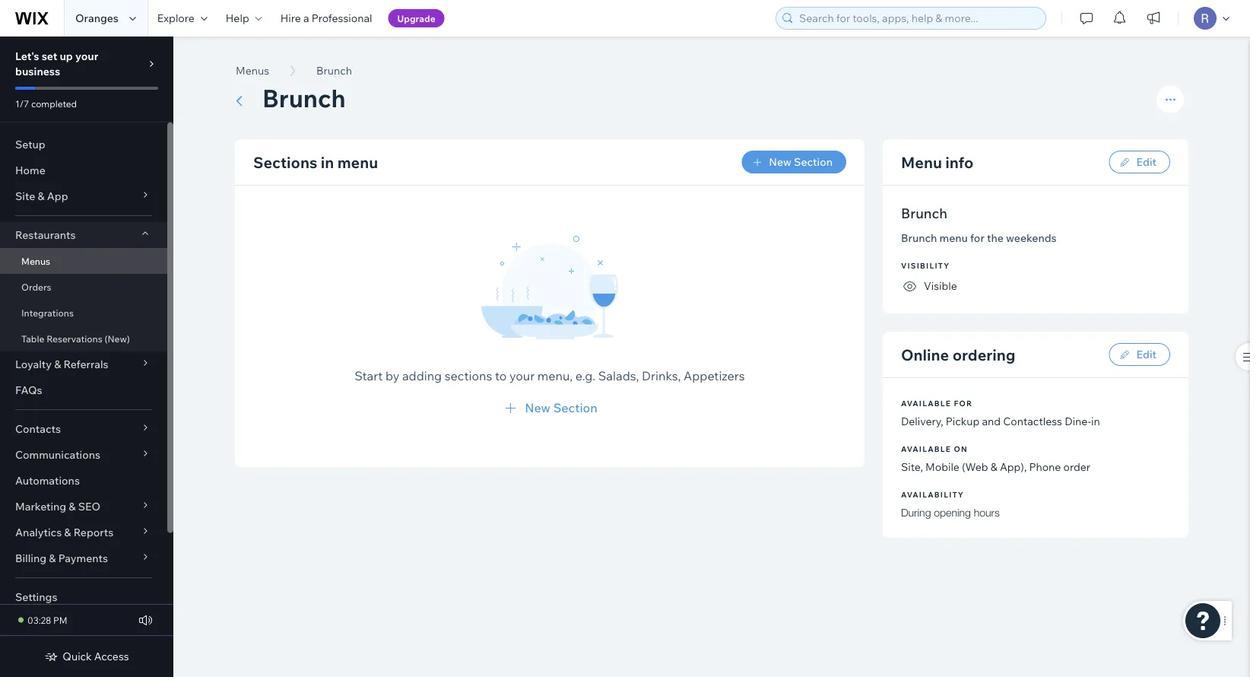 Task type: describe. For each thing, give the bounding box(es) containing it.
edit for online ordering
[[1137, 348, 1157, 361]]

03:28
[[27, 614, 51, 626]]

hire a professional link
[[271, 0, 382, 37]]

0 horizontal spatial section
[[554, 400, 598, 415]]

& for app
[[38, 189, 45, 203]]

automations
[[15, 474, 80, 487]]

to
[[495, 368, 507, 383]]

mobile
[[926, 460, 960, 474]]

menu
[[902, 153, 943, 172]]

1 horizontal spatial menus
[[236, 64, 269, 77]]

during
[[902, 506, 932, 519]]

edit button for menu info
[[1110, 151, 1171, 173]]

dine-
[[1065, 415, 1092, 428]]

03:28 pm
[[27, 614, 67, 626]]

quick
[[63, 650, 92, 663]]

brunch down "menu"
[[902, 204, 948, 221]]

& for seo
[[69, 500, 76, 513]]

brunch up the sections in menu on the top left of the page
[[262, 83, 346, 113]]

salads,
[[599, 368, 639, 383]]

referrals
[[64, 358, 108, 371]]

, for site
[[921, 460, 924, 474]]

1 vertical spatial new
[[525, 400, 551, 415]]

0 horizontal spatial in
[[321, 153, 334, 172]]

oranges
[[75, 11, 119, 25]]

marketing
[[15, 500, 66, 513]]

let's set up your business
[[15, 49, 98, 78]]

appetizers
[[684, 368, 745, 383]]

in inside 'available for delivery , pickup and contactless dine-in'
[[1092, 415, 1101, 428]]

reports
[[74, 526, 114, 539]]

Search for tools, apps, help & more... field
[[795, 8, 1042, 29]]

availability during opening hours
[[902, 490, 1000, 519]]

let's
[[15, 49, 39, 63]]

online ordering
[[902, 345, 1016, 364]]

completed
[[31, 98, 77, 109]]

business
[[15, 65, 60, 78]]

visibility
[[902, 261, 951, 270]]

opening
[[934, 506, 971, 519]]

restaurants
[[15, 228, 76, 242]]

brunch down "hire a professional" link
[[317, 64, 352, 77]]

billing & payments
[[15, 552, 108, 565]]

app)
[[1000, 460, 1025, 474]]

info
[[946, 153, 974, 172]]

sections
[[445, 368, 492, 383]]

set
[[42, 49, 57, 63]]

analytics & reports
[[15, 526, 114, 539]]

automations link
[[0, 468, 167, 494]]

1 horizontal spatial menu
[[940, 231, 968, 245]]

availability
[[902, 490, 965, 499]]

1 horizontal spatial new section
[[769, 155, 833, 169]]

home link
[[0, 157, 167, 183]]

phone
[[1030, 460, 1062, 474]]

upgrade button
[[388, 9, 445, 27]]

brunch menu for the weekends
[[902, 231, 1057, 245]]

brunch up 'visibility'
[[902, 231, 938, 245]]

site inside available on site , mobile (web & app) , phone order
[[902, 460, 921, 474]]

contacts button
[[0, 416, 167, 442]]

order
[[1064, 460, 1091, 474]]

quick access button
[[44, 650, 129, 663]]

menus inside "sidebar" element
[[21, 255, 50, 267]]

available for delivery , pickup and contactless dine-in
[[902, 398, 1101, 428]]

home
[[15, 164, 45, 177]]

adding
[[402, 368, 442, 383]]

edit button for online ordering
[[1110, 343, 1171, 366]]

table reservations (new) link
[[0, 326, 167, 351]]

0 vertical spatial menu
[[338, 153, 378, 172]]

available on site , mobile (web & app) , phone order
[[902, 444, 1091, 474]]

site & app
[[15, 189, 68, 203]]

up
[[60, 49, 73, 63]]

contactless
[[1004, 415, 1063, 428]]

menu,
[[538, 368, 573, 383]]

e.g.
[[576, 368, 596, 383]]

available for site
[[902, 444, 952, 453]]

on
[[954, 444, 968, 453]]

upgrade
[[397, 13, 436, 24]]

weekends
[[1006, 231, 1057, 245]]

1 horizontal spatial new section button
[[742, 151, 847, 173]]

table reservations (new)
[[21, 333, 130, 344]]

settings link
[[0, 584, 167, 610]]

help button
[[217, 0, 271, 37]]

1/7
[[15, 98, 29, 109]]

& for reports
[[64, 526, 71, 539]]

& inside available on site , mobile (web & app) , phone order
[[991, 460, 998, 474]]

loyalty & referrals
[[15, 358, 108, 371]]



Task type: vqa. For each thing, say whether or not it's contained in the screenshot.
SEO
yes



Task type: locate. For each thing, give the bounding box(es) containing it.
for up pickup
[[954, 398, 973, 408]]

available
[[902, 398, 952, 408], [902, 444, 952, 453]]

available up mobile
[[902, 444, 952, 453]]

0 horizontal spatial new section
[[525, 400, 598, 415]]

& for referrals
[[54, 358, 61, 371]]

menu info
[[902, 153, 974, 172]]

marketing & seo
[[15, 500, 101, 513]]

orders link
[[0, 274, 167, 300]]

2 edit from the top
[[1137, 348, 1157, 361]]

1 vertical spatial for
[[954, 398, 973, 408]]

site & app button
[[0, 183, 167, 209]]

in right sections
[[321, 153, 334, 172]]

& for payments
[[49, 552, 56, 565]]

0 horizontal spatial ,
[[921, 460, 924, 474]]

0 horizontal spatial menus
[[21, 255, 50, 267]]

(new)
[[105, 333, 130, 344]]

site down home
[[15, 189, 35, 203]]

start by adding sections to your menu, e.g. salads, drinks, appetizers
[[355, 368, 745, 383]]

1 vertical spatial your
[[510, 368, 535, 383]]

hours
[[974, 506, 1000, 519]]

0 horizontal spatial site
[[15, 189, 35, 203]]

settings
[[15, 590, 57, 604]]

your right 'to'
[[510, 368, 535, 383]]

, left the phone
[[1025, 460, 1027, 474]]

online
[[902, 345, 950, 364]]

help
[[226, 11, 249, 25]]

delivery
[[902, 415, 941, 428]]

menus
[[236, 64, 269, 77], [21, 255, 50, 267]]

your
[[75, 49, 98, 63], [510, 368, 535, 383]]

1/7 completed
[[15, 98, 77, 109]]

in right "contactless"
[[1092, 415, 1101, 428]]

& left app)
[[991, 460, 998, 474]]

sidebar element
[[0, 37, 173, 677]]

site left mobile
[[902, 460, 921, 474]]

0 vertical spatial menus
[[236, 64, 269, 77]]

available up delivery
[[902, 398, 952, 408]]

analytics
[[15, 526, 62, 539]]

& left seo
[[69, 500, 76, 513]]

seo
[[78, 500, 101, 513]]

ordering
[[953, 345, 1016, 364]]

menu right sections
[[338, 153, 378, 172]]

sections in menu
[[253, 153, 378, 172]]

drinks,
[[642, 368, 681, 383]]

start
[[355, 368, 383, 383]]

restaurants button
[[0, 222, 167, 248]]

and
[[983, 415, 1001, 428]]

1 available from the top
[[902, 398, 952, 408]]

new section button
[[742, 151, 847, 173], [502, 399, 598, 417]]

1 vertical spatial menus
[[21, 255, 50, 267]]

orders
[[21, 281, 51, 293]]

edit for menu info
[[1137, 155, 1157, 169]]

&
[[38, 189, 45, 203], [54, 358, 61, 371], [991, 460, 998, 474], [69, 500, 76, 513], [64, 526, 71, 539], [49, 552, 56, 565]]

payments
[[58, 552, 108, 565]]

, left pickup
[[941, 415, 944, 428]]

loyalty & referrals button
[[0, 351, 167, 377]]

0 vertical spatial for
[[971, 231, 985, 245]]

0 vertical spatial new section button
[[742, 151, 847, 173]]

marketing & seo button
[[0, 494, 167, 520]]

billing & payments button
[[0, 545, 167, 571]]

& right loyalty
[[54, 358, 61, 371]]

2 edit button from the top
[[1110, 343, 1171, 366]]

1 vertical spatial in
[[1092, 415, 1101, 428]]

menu up 'visibility'
[[940, 231, 968, 245]]

0 vertical spatial your
[[75, 49, 98, 63]]

0 vertical spatial section
[[794, 155, 833, 169]]

integrations
[[21, 307, 74, 318]]

access
[[94, 650, 129, 663]]

1 edit from the top
[[1137, 155, 1157, 169]]

menus up 'orders'
[[21, 255, 50, 267]]

1 vertical spatial menu
[[940, 231, 968, 245]]

professional
[[312, 11, 372, 25]]

explore
[[157, 11, 195, 25]]

site
[[15, 189, 35, 203], [902, 460, 921, 474]]

new section
[[769, 155, 833, 169], [525, 400, 598, 415]]

1 vertical spatial available
[[902, 444, 952, 453]]

contacts
[[15, 422, 61, 436]]

available inside 'available for delivery , pickup and contactless dine-in'
[[902, 398, 952, 408]]

setup link
[[0, 132, 167, 157]]

1 horizontal spatial site
[[902, 460, 921, 474]]

billing
[[15, 552, 47, 565]]

app
[[47, 189, 68, 203]]

menus down help button
[[236, 64, 269, 77]]

for inside 'available for delivery , pickup and contactless dine-in'
[[954, 398, 973, 408]]

available inside available on site , mobile (web & app) , phone order
[[902, 444, 952, 453]]

0 vertical spatial edit button
[[1110, 151, 1171, 173]]

reservations
[[47, 333, 102, 344]]

0 vertical spatial new section
[[769, 155, 833, 169]]

1 vertical spatial site
[[902, 460, 921, 474]]

1 horizontal spatial section
[[794, 155, 833, 169]]

2 available from the top
[[902, 444, 952, 453]]

1 vertical spatial edit button
[[1110, 343, 1171, 366]]

by
[[386, 368, 400, 383]]

pm
[[53, 614, 67, 626]]

table
[[21, 333, 45, 344]]

a
[[303, 11, 309, 25]]

1 horizontal spatial ,
[[941, 415, 944, 428]]

site inside site & app popup button
[[15, 189, 35, 203]]

1 vertical spatial new section button
[[502, 399, 598, 417]]

0 horizontal spatial new
[[525, 400, 551, 415]]

analytics & reports button
[[0, 520, 167, 545]]

, for delivery
[[941, 415, 944, 428]]

1 horizontal spatial new
[[769, 155, 792, 169]]

& left reports
[[64, 526, 71, 539]]

0 horizontal spatial your
[[75, 49, 98, 63]]

faqs
[[15, 383, 42, 397]]

section
[[794, 155, 833, 169], [554, 400, 598, 415]]

2 horizontal spatial ,
[[1025, 460, 1027, 474]]

& inside popup button
[[54, 358, 61, 371]]

visible
[[924, 279, 958, 293]]

0 horizontal spatial menu
[[338, 153, 378, 172]]

1 horizontal spatial in
[[1092, 415, 1101, 428]]

0 horizontal spatial new section button
[[502, 399, 598, 417]]

0 vertical spatial edit
[[1137, 155, 1157, 169]]

1 horizontal spatial your
[[510, 368, 535, 383]]

communications
[[15, 448, 100, 461]]

loyalty
[[15, 358, 52, 371]]

1 edit button from the top
[[1110, 151, 1171, 173]]

available for delivery
[[902, 398, 952, 408]]

, inside 'available for delivery , pickup and contactless dine-in'
[[941, 415, 944, 428]]

0 vertical spatial in
[[321, 153, 334, 172]]

your inside let's set up your business
[[75, 49, 98, 63]]

sections
[[253, 153, 317, 172]]

1 vertical spatial edit
[[1137, 348, 1157, 361]]

pickup
[[946, 415, 980, 428]]

setup
[[15, 138, 45, 151]]

0 vertical spatial site
[[15, 189, 35, 203]]

0 vertical spatial new
[[769, 155, 792, 169]]

1 vertical spatial new section
[[525, 400, 598, 415]]

for left 'the'
[[971, 231, 985, 245]]

brunch
[[317, 64, 352, 77], [262, 83, 346, 113], [902, 204, 948, 221], [902, 231, 938, 245]]

& right billing
[[49, 552, 56, 565]]

hire a professional
[[280, 11, 372, 25]]

0 vertical spatial available
[[902, 398, 952, 408]]

integrations link
[[0, 300, 167, 326]]

(web
[[962, 460, 989, 474]]

your right up
[[75, 49, 98, 63]]

& left app
[[38, 189, 45, 203]]

faqs link
[[0, 377, 167, 403]]

, left mobile
[[921, 460, 924, 474]]

quick access
[[63, 650, 129, 663]]

communications button
[[0, 442, 167, 468]]

menus link
[[0, 248, 167, 274]]

new
[[769, 155, 792, 169], [525, 400, 551, 415]]

1 vertical spatial section
[[554, 400, 598, 415]]

hire
[[280, 11, 301, 25]]



